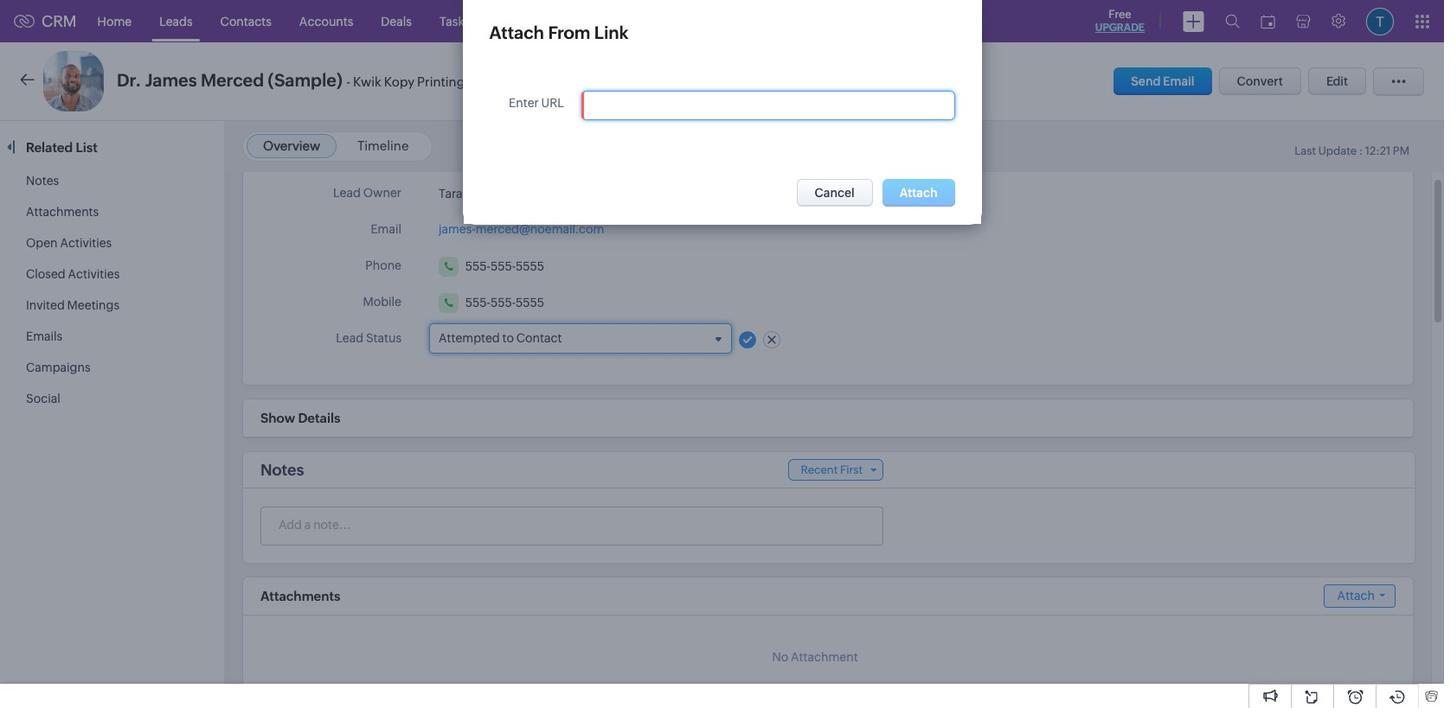 Task type: locate. For each thing, give the bounding box(es) containing it.
1 vertical spatial attach
[[1337, 589, 1375, 603]]

meetings inside "link"
[[498, 14, 550, 28]]

0 vertical spatial attach
[[489, 22, 544, 42]]

convert
[[1237, 74, 1283, 88]]

5555 for mobile
[[516, 296, 544, 310]]

emails link
[[26, 330, 62, 343]]

0 vertical spatial 5555
[[516, 260, 544, 274]]

phone
[[365, 259, 401, 273]]

enter
[[509, 96, 539, 110]]

activities
[[60, 236, 112, 250], [68, 267, 120, 281]]

show details
[[260, 411, 340, 426]]

2 5555 from the top
[[516, 296, 544, 310]]

0 vertical spatial notes
[[26, 174, 59, 188]]

1 horizontal spatial meetings
[[498, 14, 550, 28]]

closed activities link
[[26, 267, 120, 281]]

0 vertical spatial meetings
[[498, 14, 550, 28]]

related
[[26, 140, 73, 155]]

profile element
[[1356, 0, 1404, 42]]

contacts
[[220, 14, 272, 28]]

activities for closed activities
[[68, 267, 120, 281]]

tasks link
[[426, 0, 484, 42]]

meetings down closed activities
[[67, 298, 119, 312]]

james
[[145, 70, 197, 90]]

invited meetings
[[26, 298, 119, 312]]

activities up invited meetings link
[[68, 267, 120, 281]]

1 vertical spatial 555-555-5555
[[465, 296, 544, 310]]

1 vertical spatial lead
[[336, 331, 363, 345]]

send email button
[[1114, 67, 1212, 95]]

tara
[[439, 187, 463, 201]]

attach link
[[1323, 585, 1396, 608]]

open activities link
[[26, 236, 112, 250]]

show
[[260, 411, 295, 426]]

1 horizontal spatial attachments
[[260, 589, 340, 604]]

0 vertical spatial 555-555-5555
[[465, 260, 544, 274]]

attach for attach from link
[[489, 22, 544, 42]]

from
[[548, 22, 590, 42]]

deals link
[[367, 0, 426, 42]]

printing
[[417, 74, 465, 89]]

attach for attach
[[1337, 589, 1375, 603]]

closed activities
[[26, 267, 120, 281]]

(sample)
[[268, 70, 343, 90]]

dr. james merced (sample) - kwik kopy printing
[[117, 70, 465, 90]]

1 horizontal spatial email
[[1163, 74, 1194, 88]]

1 5555 from the top
[[516, 260, 544, 274]]

james-
[[439, 222, 476, 236]]

None text field
[[582, 92, 954, 119]]

notes
[[26, 174, 59, 188], [260, 461, 304, 479]]

None button
[[796, 179, 873, 207]]

upgrade
[[1095, 22, 1145, 34]]

555-555-5555
[[465, 260, 544, 274], [465, 296, 544, 310]]

12:21
[[1365, 144, 1391, 157]]

0 horizontal spatial notes
[[26, 174, 59, 188]]

crm
[[42, 12, 77, 30]]

1 vertical spatial meetings
[[67, 298, 119, 312]]

0 horizontal spatial attach
[[489, 22, 544, 42]]

email
[[1163, 74, 1194, 88], [371, 222, 401, 236]]

lead status
[[336, 331, 401, 345]]

pm
[[1393, 144, 1409, 157]]

2 555-555-5555 from the top
[[465, 296, 544, 310]]

attach from link
[[489, 22, 629, 42]]

1 horizontal spatial attach
[[1337, 589, 1375, 603]]

1 555-555-5555 from the top
[[465, 260, 544, 274]]

first
[[840, 464, 863, 477]]

0 vertical spatial attachments
[[26, 205, 99, 219]]

lead left status
[[336, 331, 363, 345]]

notes down show on the bottom left
[[260, 461, 304, 479]]

lead
[[333, 186, 361, 200], [336, 331, 363, 345]]

accounts link
[[285, 0, 367, 42]]

Add a note... field
[[261, 517, 882, 534]]

0 vertical spatial lead
[[333, 186, 361, 200]]

kwik
[[353, 74, 381, 89]]

0 vertical spatial activities
[[60, 236, 112, 250]]

email right send
[[1163, 74, 1194, 88]]

meetings
[[498, 14, 550, 28], [67, 298, 119, 312]]

calls link
[[564, 0, 619, 42]]

1 vertical spatial 5555
[[516, 296, 544, 310]]

lead left owner
[[333, 186, 361, 200]]

activities for open activities
[[60, 236, 112, 250]]

notes down related
[[26, 174, 59, 188]]

1 horizontal spatial notes
[[260, 461, 304, 479]]

0 horizontal spatial attachments
[[26, 205, 99, 219]]

related list
[[26, 140, 100, 155]]

activities up closed activities
[[60, 236, 112, 250]]

merced@noemail.com
[[476, 222, 604, 236]]

meetings left calls link
[[498, 14, 550, 28]]

1 vertical spatial activities
[[68, 267, 120, 281]]

recent
[[801, 464, 838, 477]]

notes link
[[26, 174, 59, 188]]

0 horizontal spatial email
[[371, 222, 401, 236]]

attachment
[[791, 651, 858, 664]]

attachments
[[26, 205, 99, 219], [260, 589, 340, 604]]

5555
[[516, 260, 544, 274], [516, 296, 544, 310]]

0 vertical spatial email
[[1163, 74, 1194, 88]]

social
[[26, 392, 60, 406]]

email up phone
[[371, 222, 401, 236]]

attach
[[489, 22, 544, 42], [1337, 589, 1375, 603]]

james-merced@noemail.com
[[439, 222, 604, 236]]



Task type: vqa. For each thing, say whether or not it's contained in the screenshot.
Related To
no



Task type: describe. For each thing, give the bounding box(es) containing it.
profile image
[[1366, 7, 1394, 35]]

free upgrade
[[1095, 8, 1145, 34]]

owner
[[363, 186, 401, 200]]

show details link
[[260, 411, 340, 426]]

create menu image
[[1183, 11, 1204, 32]]

leads link
[[145, 0, 206, 42]]

convert button
[[1219, 67, 1301, 95]]

enter url
[[509, 96, 564, 110]]

search image
[[1225, 14, 1240, 29]]

edit
[[1326, 74, 1348, 88]]

timeline link
[[357, 138, 409, 153]]

deals
[[381, 14, 412, 28]]

555-555-5555 for mobile
[[465, 296, 544, 310]]

home link
[[84, 0, 145, 42]]

calls
[[578, 14, 605, 28]]

timeline
[[357, 138, 409, 153]]

create menu element
[[1172, 0, 1215, 42]]

closed
[[26, 267, 65, 281]]

overview
[[263, 138, 320, 153]]

no
[[772, 651, 788, 664]]

overview link
[[263, 138, 320, 153]]

no attachment
[[772, 651, 858, 664]]

url
[[541, 96, 564, 110]]

send
[[1131, 74, 1161, 88]]

schultz
[[465, 187, 507, 201]]

send email
[[1131, 74, 1194, 88]]

details
[[298, 411, 340, 426]]

meetings link
[[484, 0, 564, 42]]

status
[[366, 331, 401, 345]]

invited
[[26, 298, 65, 312]]

tasks
[[439, 14, 470, 28]]

:
[[1359, 144, 1363, 157]]

last update : 12:21 pm
[[1295, 144, 1409, 157]]

james-merced@noemail.com link
[[439, 217, 604, 236]]

update
[[1318, 144, 1357, 157]]

dr.
[[117, 70, 141, 90]]

free
[[1109, 8, 1131, 21]]

lead owner
[[333, 186, 401, 200]]

kopy
[[384, 74, 414, 89]]

555-555-5555 for phone
[[465, 260, 544, 274]]

recent first
[[801, 464, 863, 477]]

campaigns link
[[26, 361, 90, 375]]

link
[[594, 22, 629, 42]]

social link
[[26, 392, 60, 406]]

1 vertical spatial notes
[[260, 461, 304, 479]]

leads
[[159, 14, 193, 28]]

attachments link
[[26, 205, 99, 219]]

mobile
[[363, 295, 401, 309]]

campaigns
[[26, 361, 90, 375]]

contacts link
[[206, 0, 285, 42]]

1 vertical spatial email
[[371, 222, 401, 236]]

5555 for phone
[[516, 260, 544, 274]]

emails
[[26, 330, 62, 343]]

calendar image
[[1261, 14, 1275, 28]]

lead for lead status
[[336, 331, 363, 345]]

list
[[76, 140, 98, 155]]

tara schultz
[[439, 187, 507, 201]]

1 vertical spatial attachments
[[260, 589, 340, 604]]

lead for lead owner
[[333, 186, 361, 200]]

0 horizontal spatial meetings
[[67, 298, 119, 312]]

open
[[26, 236, 58, 250]]

crm link
[[14, 12, 77, 30]]

last
[[1295, 144, 1316, 157]]

merced
[[201, 70, 264, 90]]

email inside button
[[1163, 74, 1194, 88]]

accounts
[[299, 14, 353, 28]]

search element
[[1215, 0, 1250, 42]]

home
[[97, 14, 132, 28]]

edit button
[[1308, 67, 1366, 95]]

open activities
[[26, 236, 112, 250]]

-
[[346, 74, 350, 89]]

invited meetings link
[[26, 298, 119, 312]]



